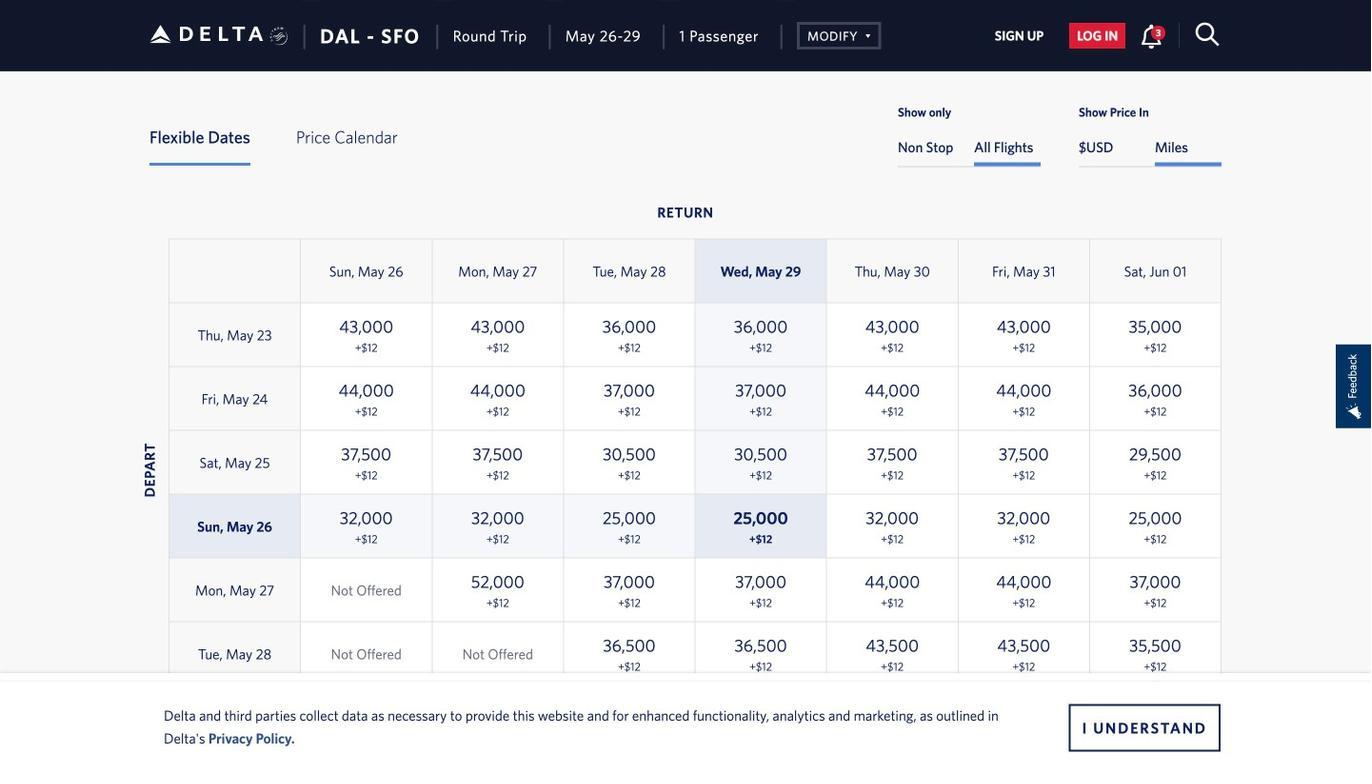 Task type: vqa. For each thing, say whether or not it's contained in the screenshot.
'Gift Cards'
no



Task type: describe. For each thing, give the bounding box(es) containing it.
1 horizontal spatial tab list
[[898, 105, 1041, 167]]



Task type: locate. For each thing, give the bounding box(es) containing it.
tab list
[[898, 105, 1041, 167], [150, 106, 444, 165], [1079, 139, 1222, 167]]

delta air lines image
[[150, 4, 264, 64]]

skyteam image
[[270, 7, 288, 66]]

0 horizontal spatial tab list
[[150, 106, 444, 165]]

advsearchtriangle image
[[858, 26, 871, 43]]

2 horizontal spatial tab list
[[1079, 139, 1222, 167]]

tab
[[898, 105, 1041, 120], [898, 139, 965, 166], [974, 139, 1041, 166], [1079, 139, 1146, 166], [1155, 139, 1222, 166]]



